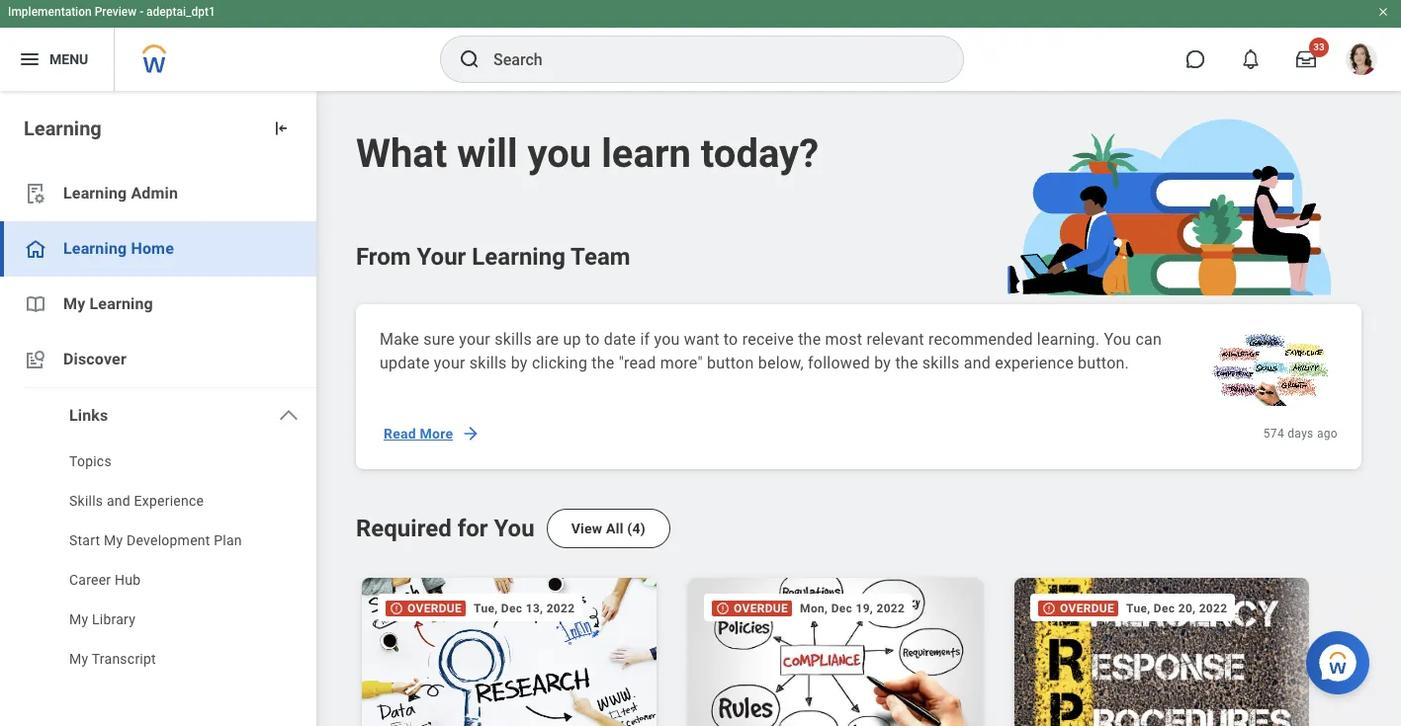 Task type: describe. For each thing, give the bounding box(es) containing it.
skills down recommended
[[923, 354, 960, 373]]

0 vertical spatial you
[[528, 131, 592, 177]]

career hub
[[69, 573, 141, 588]]

chevron up image
[[277, 405, 301, 428]]

my for my learning
[[63, 295, 85, 314]]

plan
[[214, 533, 242, 549]]

read more
[[384, 426, 453, 442]]

dec for 20,
[[1154, 602, 1175, 616]]

hub
[[115, 573, 141, 588]]

learning for learning admin
[[63, 184, 127, 203]]

view all (4) button
[[547, 509, 671, 549]]

are
[[536, 330, 559, 349]]

my transcript
[[69, 652, 156, 668]]

2022 for tue, dec 20, 2022
[[1199, 602, 1228, 616]]

19,
[[856, 602, 873, 616]]

more
[[420, 426, 453, 442]]

my library link
[[0, 602, 316, 642]]

-
[[140, 5, 144, 19]]

close environment banner image
[[1378, 6, 1390, 18]]

followed
[[808, 354, 870, 373]]

menu button
[[0, 28, 114, 91]]

33
[[1314, 42, 1325, 52]]

arrow right image
[[461, 424, 481, 444]]

adeptai_dpt1
[[146, 5, 215, 19]]

for
[[458, 515, 488, 543]]

team
[[571, 243, 631, 271]]

2 to from the left
[[724, 330, 738, 349]]

from your learning team
[[356, 243, 631, 271]]

transcript
[[92, 652, 156, 668]]

below,
[[758, 354, 804, 373]]

learning inside my learning link
[[90, 295, 153, 314]]

skills g1d7b27a60_1920.jpg image
[[1204, 328, 1338, 406]]

my transcript link
[[0, 642, 316, 681]]

list containing topics
[[0, 444, 316, 681]]

justify image
[[18, 47, 42, 71]]

and inside make sure your skills are up to date if you want to receive the most relevant recommended learning. you can update your skills by clicking the "read more" button below, followed by the skills and experience button.
[[964, 354, 991, 373]]

all
[[606, 521, 624, 537]]

574 days ago
[[1264, 427, 1338, 441]]

my learning link
[[0, 277, 316, 332]]

list for learning
[[0, 166, 316, 681]]

tue, for tue, dec 13, 2022
[[474, 602, 498, 616]]

what will you learn today?
[[356, 131, 819, 177]]

learning for learning home
[[63, 239, 127, 258]]

view all (4)
[[571, 521, 646, 537]]

13,
[[526, 602, 543, 616]]

start my development plan
[[69, 533, 242, 549]]

will
[[457, 131, 518, 177]]

exclamation circle image for tue, dec 13, 2022
[[390, 603, 404, 616]]

button.
[[1078, 354, 1130, 373]]

your
[[417, 243, 466, 271]]

search image
[[458, 47, 482, 71]]

profile logan mcneil image
[[1346, 44, 1378, 79]]

2022 for mon, dec 19, 2022
[[877, 602, 905, 616]]

can
[[1136, 330, 1162, 349]]

view
[[571, 521, 603, 537]]

digital marketing research image
[[362, 579, 661, 727]]

2 by from the left
[[875, 354, 891, 373]]

read
[[384, 426, 416, 442]]

want
[[684, 330, 720, 349]]

from
[[356, 243, 411, 271]]

home
[[131, 239, 174, 258]]

0 horizontal spatial the
[[592, 354, 615, 373]]

list for required for you
[[356, 573, 1401, 727]]

my learning
[[63, 295, 153, 314]]

preview
[[95, 5, 137, 19]]

experience
[[134, 494, 204, 509]]

today?
[[701, 131, 819, 177]]

career hub link
[[0, 563, 316, 602]]

tue, dec 13, 2022
[[474, 602, 575, 616]]

1 to from the left
[[585, 330, 600, 349]]

links
[[69, 406, 108, 425]]

discover link
[[0, 332, 316, 388]]

discover
[[63, 350, 126, 369]]

menu banner
[[0, 0, 1401, 91]]

days
[[1288, 427, 1314, 441]]

learning admin
[[63, 184, 178, 203]]

exclamation circle image
[[716, 603, 730, 616]]

mon, dec 19, 2022
[[800, 602, 905, 616]]

topics link
[[0, 444, 316, 484]]

learning home link
[[0, 222, 316, 277]]

tue, for tue, dec 20, 2022
[[1127, 602, 1151, 616]]

make sure your skills are up to date if you want to receive the most relevant recommended learning. you can update your skills by clicking the "read more" button below, followed by the skills and experience button.
[[380, 330, 1162, 373]]

experience
[[995, 354, 1074, 373]]

required for you
[[356, 515, 535, 543]]

notifications large image
[[1241, 49, 1261, 69]]

receive
[[742, 330, 794, 349]]

career
[[69, 573, 111, 588]]



Task type: vqa. For each thing, say whether or not it's contained in the screenshot.
California
no



Task type: locate. For each thing, give the bounding box(es) containing it.
my for my transcript
[[69, 652, 88, 668]]

my for my library
[[69, 612, 88, 628]]

learning down menu dropdown button
[[24, 117, 102, 140]]

0 horizontal spatial overdue
[[407, 603, 462, 616]]

2022 right 20,
[[1199, 602, 1228, 616]]

0 horizontal spatial tue,
[[474, 602, 498, 616]]

you inside make sure your skills are up to date if you want to receive the most relevant recommended learning. you can update your skills by clicking the "read more" button below, followed by the skills and experience button.
[[654, 330, 680, 349]]

ago
[[1317, 427, 1338, 441]]

learning.
[[1037, 330, 1100, 349]]

topics
[[69, 454, 112, 470]]

book open image
[[24, 293, 47, 316]]

learning for learning
[[24, 117, 102, 140]]

dec for 13,
[[501, 602, 523, 616]]

0 horizontal spatial to
[[585, 330, 600, 349]]

Search Workday  search field
[[494, 38, 923, 81]]

implementation preview -   adeptai_dpt1
[[8, 5, 215, 19]]

learning left admin
[[63, 184, 127, 203]]

0 horizontal spatial 2022
[[547, 602, 575, 616]]

inbox large image
[[1297, 49, 1316, 69]]

0 horizontal spatial you
[[494, 515, 535, 543]]

list containing tue, dec 13, 2022
[[356, 573, 1401, 727]]

my right start
[[104, 533, 123, 549]]

1 2022 from the left
[[547, 602, 575, 616]]

to right up
[[585, 330, 600, 349]]

1 horizontal spatial tue,
[[1127, 602, 1151, 616]]

you inside make sure your skills are up to date if you want to receive the most relevant recommended learning. you can update your skills by clicking the "read more" button below, followed by the skills and experience button.
[[1104, 330, 1132, 349]]

update
[[380, 354, 430, 373]]

2 horizontal spatial overdue
[[1060, 603, 1115, 616]]

the down date
[[592, 354, 615, 373]]

0 horizontal spatial you
[[528, 131, 592, 177]]

sure
[[424, 330, 455, 349]]

2 overdue from the left
[[734, 603, 788, 616]]

1 horizontal spatial you
[[654, 330, 680, 349]]

skills and experience link
[[0, 484, 316, 523]]

2 exclamation circle image from the left
[[1042, 603, 1056, 616]]

1 horizontal spatial dec
[[831, 602, 853, 616]]

0 horizontal spatial by
[[511, 354, 528, 373]]

start my development plan link
[[0, 523, 316, 563]]

1 vertical spatial your
[[434, 354, 465, 373]]

report parameter image
[[24, 182, 47, 206]]

learning up my learning
[[63, 239, 127, 258]]

make
[[380, 330, 419, 349]]

relevant
[[867, 330, 924, 349]]

annual compliance image
[[688, 579, 987, 727]]

"read
[[619, 354, 656, 373]]

tue, left 13,
[[474, 602, 498, 616]]

0 horizontal spatial and
[[107, 494, 130, 509]]

library
[[92, 612, 136, 628]]

to
[[585, 330, 600, 349], [724, 330, 738, 349]]

home image
[[24, 237, 47, 261]]

list containing learning admin
[[0, 166, 316, 681]]

your right the sure
[[459, 330, 491, 349]]

my library
[[69, 612, 136, 628]]

overdue for mon, dec 19, 2022
[[734, 603, 788, 616]]

and right skills on the left of the page
[[107, 494, 130, 509]]

exclamation circle image for tue, dec 20, 2022
[[1042, 603, 1056, 616]]

learning admin link
[[0, 166, 316, 222]]

more"
[[660, 354, 703, 373]]

overdue left "tue, dec 20, 2022"
[[1060, 603, 1115, 616]]

1 horizontal spatial the
[[798, 330, 821, 349]]

admin
[[131, 184, 178, 203]]

1 horizontal spatial you
[[1104, 330, 1132, 349]]

development
[[127, 533, 210, 549]]

1 tue, from the left
[[474, 602, 498, 616]]

the left most
[[798, 330, 821, 349]]

1 horizontal spatial and
[[964, 354, 991, 373]]

0 vertical spatial your
[[459, 330, 491, 349]]

what
[[356, 131, 447, 177]]

overdue for tue, dec 20, 2022
[[1060, 603, 1115, 616]]

the down relevant
[[895, 354, 918, 373]]

skills left are
[[495, 330, 532, 349]]

if
[[640, 330, 650, 349]]

links button
[[0, 389, 316, 444]]

overdue right exclamation circle image
[[734, 603, 788, 616]]

574
[[1264, 427, 1285, 441]]

and down recommended
[[964, 354, 991, 373]]

mon,
[[800, 602, 828, 616]]

learn
[[602, 131, 691, 177]]

dec for 19,
[[831, 602, 853, 616]]

33 button
[[1285, 38, 1329, 81]]

3 overdue from the left
[[1060, 603, 1115, 616]]

up
[[563, 330, 581, 349]]

2022 right the 19,
[[877, 602, 905, 616]]

you up button.
[[1104, 330, 1132, 349]]

1 horizontal spatial 2022
[[877, 602, 905, 616]]

learning inside learning admin link
[[63, 184, 127, 203]]

overdue
[[407, 603, 462, 616], [734, 603, 788, 616], [1060, 603, 1115, 616]]

my left transcript
[[69, 652, 88, 668]]

2022
[[547, 602, 575, 616], [877, 602, 905, 616], [1199, 602, 1228, 616]]

learning
[[24, 117, 102, 140], [63, 184, 127, 203], [63, 239, 127, 258], [472, 243, 566, 271], [90, 295, 153, 314]]

you right will at the top of the page
[[528, 131, 592, 177]]

by left clicking
[[511, 354, 528, 373]]

implementation
[[8, 5, 92, 19]]

overdue down "required for you"
[[407, 603, 462, 616]]

skills
[[495, 330, 532, 349], [470, 354, 507, 373], [923, 354, 960, 373]]

skills left clicking
[[470, 354, 507, 373]]

my right book open icon
[[63, 295, 85, 314]]

your down the sure
[[434, 354, 465, 373]]

2 tue, from the left
[[1127, 602, 1151, 616]]

button
[[707, 354, 754, 373]]

tue,
[[474, 602, 498, 616], [1127, 602, 1151, 616]]

1 vertical spatial you
[[494, 515, 535, 543]]

1 horizontal spatial to
[[724, 330, 738, 349]]

learning home
[[63, 239, 174, 258]]

learning inside learning home link
[[63, 239, 127, 258]]

you right for
[[494, 515, 535, 543]]

1 horizontal spatial by
[[875, 354, 891, 373]]

skills and experience
[[69, 494, 204, 509]]

start
[[69, 533, 100, 549]]

3 dec from the left
[[1154, 602, 1175, 616]]

2 dec from the left
[[831, 602, 853, 616]]

1 exclamation circle image from the left
[[390, 603, 404, 616]]

you
[[1104, 330, 1132, 349], [494, 515, 535, 543]]

1 overdue from the left
[[407, 603, 462, 616]]

2022 right 13,
[[547, 602, 575, 616]]

2 2022 from the left
[[877, 602, 905, 616]]

date
[[604, 330, 636, 349]]

1 vertical spatial and
[[107, 494, 130, 509]]

by
[[511, 354, 528, 373], [875, 354, 891, 373]]

you right 'if'
[[654, 330, 680, 349]]

tue, left 20,
[[1127, 602, 1151, 616]]

0 horizontal spatial dec
[[501, 602, 523, 616]]

skills
[[69, 494, 103, 509]]

3 2022 from the left
[[1199, 602, 1228, 616]]

1 horizontal spatial overdue
[[734, 603, 788, 616]]

most
[[825, 330, 863, 349]]

1 dec from the left
[[501, 602, 523, 616]]

read more button
[[372, 414, 489, 454]]

menu
[[49, 51, 88, 67]]

tue, dec 20, 2022
[[1127, 602, 1228, 616]]

dec left the 19,
[[831, 602, 853, 616]]

recommended
[[929, 330, 1033, 349]]

learning right the your at the top left of the page
[[472, 243, 566, 271]]

0 vertical spatial you
[[1104, 330, 1132, 349]]

your
[[459, 330, 491, 349], [434, 354, 465, 373]]

the
[[798, 330, 821, 349], [592, 354, 615, 373], [895, 354, 918, 373]]

dec left 20,
[[1154, 602, 1175, 616]]

transformation import image
[[271, 119, 291, 138]]

2 horizontal spatial dec
[[1154, 602, 1175, 616]]

2022 for tue, dec 13, 2022
[[547, 602, 575, 616]]

20,
[[1179, 602, 1196, 616]]

my
[[63, 295, 85, 314], [104, 533, 123, 549], [69, 612, 88, 628], [69, 652, 88, 668]]

emergency response procedures image
[[1015, 579, 1313, 727]]

clicking
[[532, 354, 588, 373]]

1 vertical spatial you
[[654, 330, 680, 349]]

0 vertical spatial and
[[964, 354, 991, 373]]

and
[[964, 354, 991, 373], [107, 494, 130, 509]]

1 by from the left
[[511, 354, 528, 373]]

2 horizontal spatial 2022
[[1199, 602, 1228, 616]]

overdue for tue, dec 13, 2022
[[407, 603, 462, 616]]

to up button
[[724, 330, 738, 349]]

by down relevant
[[875, 354, 891, 373]]

0 horizontal spatial exclamation circle image
[[390, 603, 404, 616]]

dec
[[501, 602, 523, 616], [831, 602, 853, 616], [1154, 602, 1175, 616]]

(4)
[[627, 521, 646, 537]]

list
[[0, 166, 316, 681], [0, 444, 316, 681], [356, 573, 1401, 727]]

exclamation circle image
[[390, 603, 404, 616], [1042, 603, 1056, 616]]

required
[[356, 515, 452, 543]]

1 horizontal spatial exclamation circle image
[[1042, 603, 1056, 616]]

dec left 13,
[[501, 602, 523, 616]]

learning down the learning home on the top
[[90, 295, 153, 314]]

my left library
[[69, 612, 88, 628]]

you
[[528, 131, 592, 177], [654, 330, 680, 349]]

2 horizontal spatial the
[[895, 354, 918, 373]]



